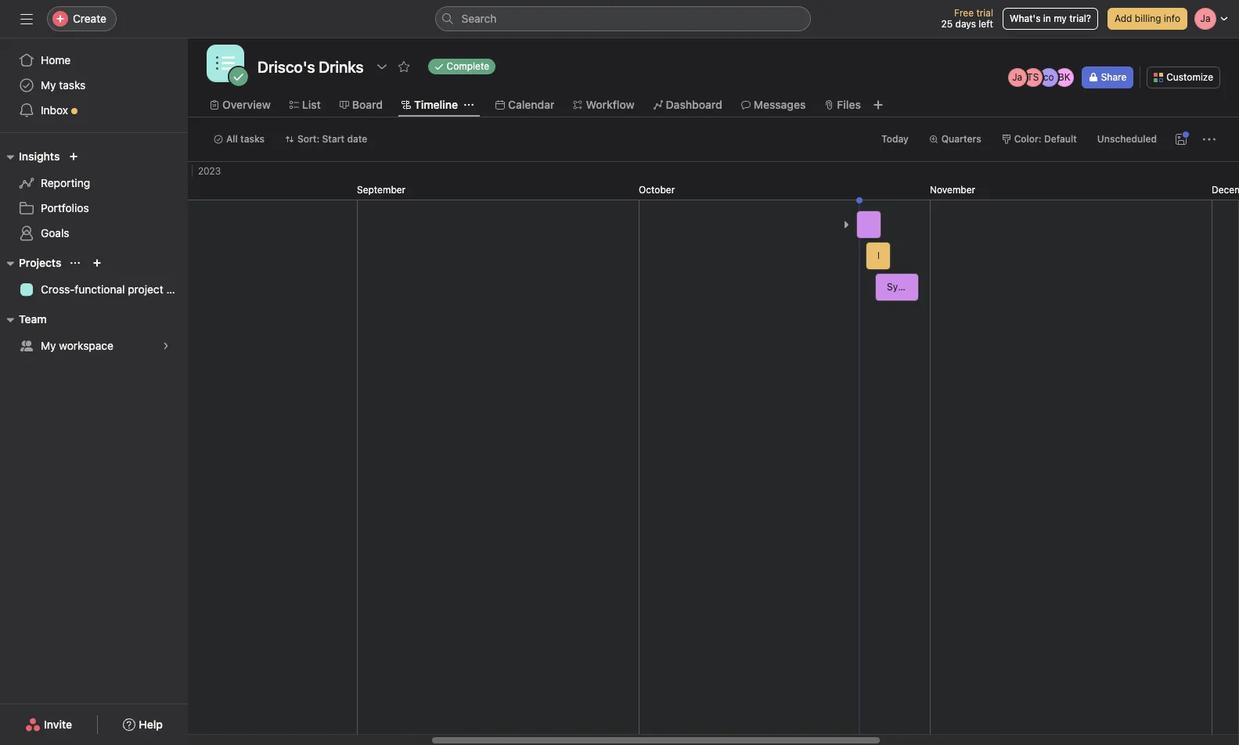 Task type: locate. For each thing, give the bounding box(es) containing it.
my for my tasks
[[41, 78, 56, 92]]

board link
[[340, 96, 383, 114]]

august
[[66, 184, 97, 196]]

dashboard link
[[654, 96, 723, 114]]

my for my workspace
[[41, 339, 56, 352]]

25
[[942, 18, 953, 30]]

1 horizontal spatial tasks
[[240, 133, 265, 145]]

complete button
[[421, 56, 503, 78]]

sort:
[[298, 133, 320, 145]]

invite button
[[15, 711, 82, 739]]

None text field
[[254, 52, 368, 81]]

tasks down the home
[[59, 78, 86, 92]]

color: default button
[[995, 128, 1085, 150]]

reporting link
[[9, 171, 179, 196]]

free
[[955, 7, 974, 19]]

messages
[[754, 98, 806, 111]]

1 vertical spatial my
[[41, 339, 56, 352]]

my up inbox
[[41, 78, 56, 92]]

cross-functional project plan link
[[9, 277, 188, 302]]

2023
[[198, 165, 221, 177]]

my down team
[[41, 339, 56, 352]]

my
[[41, 78, 56, 92], [41, 339, 56, 352]]

0 vertical spatial my
[[41, 78, 56, 92]]

projects button
[[0, 254, 61, 273]]

what's in my trial? button
[[1003, 8, 1099, 30]]

files
[[838, 98, 861, 111]]

show options image
[[376, 60, 388, 73]]

search button
[[435, 6, 811, 31]]

workflow link
[[574, 96, 635, 114]]

goals link
[[9, 221, 179, 246]]

tasks right all
[[240, 133, 265, 145]]

tasks for all tasks
[[240, 133, 265, 145]]

list link
[[290, 96, 321, 114]]

my inside teams 'element'
[[41, 339, 56, 352]]

list
[[302, 98, 321, 111]]

ja
[[1013, 71, 1023, 83]]

show subtasks for task brainstorm california cola flavors image
[[842, 220, 851, 229]]

inbox
[[41, 103, 68, 117]]

tasks inside dropdown button
[[240, 133, 265, 145]]

workspace
[[59, 339, 113, 352]]

my tasks link
[[9, 73, 179, 98]]

sort: start date button
[[278, 128, 375, 150]]

unscheduled
[[1098, 133, 1158, 145]]

goals
[[41, 226, 69, 240]]

teams element
[[0, 305, 188, 362]]

share button
[[1082, 67, 1134, 89]]

1 my from the top
[[41, 78, 56, 92]]

search list box
[[435, 6, 811, 31]]

add billing info button
[[1108, 8, 1188, 30]]

home link
[[9, 48, 179, 73]]

tasks for my tasks
[[59, 78, 86, 92]]

add tab image
[[872, 99, 885, 111]]

today button
[[875, 128, 916, 150]]

november
[[930, 184, 976, 196]]

see details, my workspace image
[[161, 341, 171, 351]]

color: default
[[1015, 133, 1078, 145]]

invite
[[44, 718, 72, 732]]

portfolios link
[[9, 196, 179, 221]]

cross-
[[41, 283, 75, 296]]

list image
[[216, 54, 235, 73]]

tasks
[[59, 78, 86, 92], [240, 133, 265, 145]]

show options, current sort, top image
[[71, 258, 80, 268]]

complete
[[447, 60, 490, 72]]

board
[[352, 98, 383, 111]]

create button
[[47, 6, 117, 31]]

insights element
[[0, 143, 188, 249]]

my inside 'global' element
[[41, 78, 56, 92]]

1 vertical spatial tasks
[[240, 133, 265, 145]]

what's in my trial?
[[1010, 13, 1092, 24]]

tasks inside 'global' element
[[59, 78, 86, 92]]

2 my from the top
[[41, 339, 56, 352]]

left
[[979, 18, 994, 30]]

october
[[639, 184, 675, 196]]

default
[[1045, 133, 1078, 145]]

0 horizontal spatial tasks
[[59, 78, 86, 92]]

my tasks
[[41, 78, 86, 92]]

functional
[[75, 283, 125, 296]]

insights button
[[0, 147, 60, 166]]

unscheduled button
[[1091, 128, 1165, 150]]

0 vertical spatial tasks
[[59, 78, 86, 92]]

help
[[139, 718, 163, 732]]

add billing info
[[1115, 13, 1181, 24]]

add
[[1115, 13, 1133, 24]]



Task type: vqa. For each thing, say whether or not it's contained in the screenshot.
Event Planning icon
no



Task type: describe. For each thing, give the bounding box(es) containing it.
save options image
[[1176, 133, 1188, 146]]

quarters button
[[922, 128, 989, 150]]

trial?
[[1070, 13, 1092, 24]]

inbox link
[[9, 98, 179, 123]]

new project or portfolio image
[[93, 258, 102, 268]]

share
[[1102, 71, 1127, 83]]

all
[[226, 133, 238, 145]]

reporting
[[41, 176, 90, 190]]

timeline link
[[402, 96, 458, 114]]

billing
[[1136, 13, 1162, 24]]

what's
[[1010, 13, 1041, 24]]

info
[[1165, 13, 1181, 24]]

quarters
[[942, 133, 982, 145]]

tab actions image
[[464, 100, 474, 110]]

color:
[[1015, 133, 1042, 145]]

cross-functional project plan
[[41, 283, 188, 296]]

global element
[[0, 38, 188, 132]]

my
[[1054, 13, 1067, 24]]

plan
[[166, 283, 188, 296]]

add to starred image
[[398, 60, 410, 73]]

new image
[[69, 152, 79, 161]]

customize
[[1167, 71, 1214, 83]]

hide sidebar image
[[20, 13, 33, 25]]

dashboard
[[666, 98, 723, 111]]

timeline
[[414, 98, 458, 111]]

calendar
[[508, 98, 555, 111]]

september
[[357, 184, 406, 196]]

home
[[41, 53, 71, 67]]

ts
[[1028, 71, 1040, 83]]

project
[[128, 283, 163, 296]]

trial
[[977, 7, 994, 19]]

files link
[[825, 96, 861, 114]]

co
[[1044, 71, 1055, 83]]

days
[[956, 18, 977, 30]]

insights
[[19, 150, 60, 163]]

portfolios
[[41, 201, 89, 215]]

team
[[19, 313, 47, 326]]

my workspace link
[[9, 334, 179, 359]]

all tasks
[[226, 133, 265, 145]]

decem
[[1212, 184, 1240, 196]]

team button
[[0, 310, 47, 329]]

bk
[[1059, 71, 1071, 83]]

my workspace
[[41, 339, 113, 352]]

sort: start date
[[298, 133, 368, 145]]

2023 august
[[66, 165, 221, 196]]

more actions image
[[1204, 133, 1216, 146]]

calendar link
[[496, 96, 555, 114]]

customize button
[[1148, 67, 1221, 89]]

overview link
[[210, 96, 271, 114]]

search
[[462, 12, 497, 25]]

workflow
[[586, 98, 635, 111]]

start
[[322, 133, 345, 145]]

help button
[[113, 711, 173, 739]]

overview
[[222, 98, 271, 111]]

date
[[347, 133, 368, 145]]

in
[[1044, 13, 1052, 24]]

today
[[882, 133, 909, 145]]

create
[[73, 12, 106, 25]]

messages link
[[742, 96, 806, 114]]

free trial 25 days left
[[942, 7, 994, 30]]

projects element
[[0, 249, 188, 305]]

all tasks button
[[207, 128, 272, 150]]



